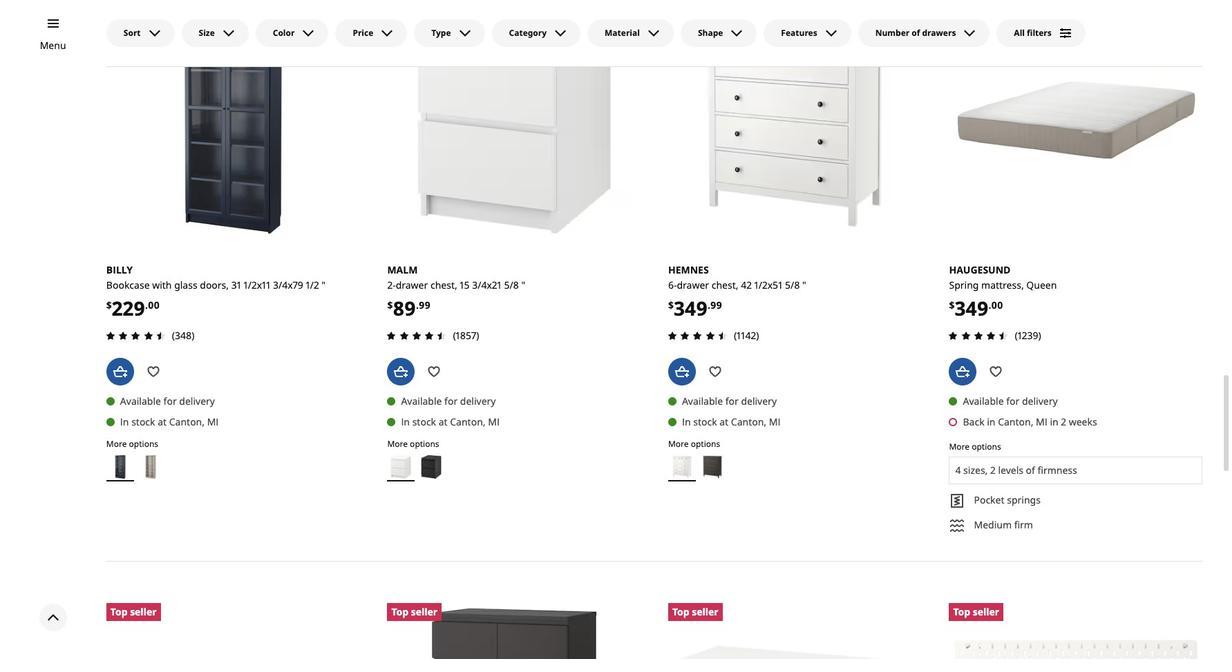 Task type: vqa. For each thing, say whether or not it's contained in the screenshot.
the "BILLY Bookcase with glass doors, 31 1/2x11 3/4x79 1/2 " $ 229 . 00"
yes



Task type: describe. For each thing, give the bounding box(es) containing it.
haugesund spring mattress, queen $ 349 . 00
[[949, 264, 1057, 322]]

color
[[273, 27, 295, 39]]

available for 3/4x21
[[401, 394, 442, 408]]

category
[[509, 27, 547, 39]]

number
[[875, 27, 910, 39]]

options for 349
[[691, 438, 720, 450]]

available for delivery for 349
[[963, 394, 1058, 408]]

1 seller from the left
[[130, 605, 157, 618]]

$ inside hemnes 6-drawer chest, 42 1/2x51 5/8 " $ 349 . 99
[[668, 299, 674, 312]]

review: 4.3 out of 5 stars. total reviews: 1239 image
[[945, 327, 1012, 344]]

type button
[[414, 19, 485, 47]]

2 top from the left
[[391, 605, 408, 618]]

in for 349
[[682, 415, 691, 428]]

1 top from the left
[[110, 605, 127, 618]]

back in canton, mi in 2 weeks
[[963, 415, 1097, 428]]

glass
[[174, 279, 197, 292]]

malm 2-drawer chest, 15 3/4x21 5/8 " $ 89 . 99
[[387, 264, 525, 322]]

229
[[112, 295, 145, 322]]

doors,
[[200, 279, 229, 292]]

shape button
[[681, 19, 757, 47]]

canton, for 229
[[169, 415, 205, 428]]

4 seller from the left
[[973, 605, 999, 618]]

for for 1/2x51
[[725, 394, 739, 408]]

features button
[[764, 19, 851, 47]]

5/8 for 349
[[785, 279, 800, 292]]

349 inside hemnes 6-drawer chest, 42 1/2x51 5/8 " $ 349 . 99
[[674, 295, 708, 322]]

available for delivery for 1/2x51
[[682, 394, 777, 408]]

4 mi from the left
[[1036, 415, 1047, 428]]

number of drawers
[[875, 27, 956, 39]]

menu button
[[40, 38, 66, 53]]

more for 349
[[668, 438, 689, 450]]

number of drawers button
[[858, 19, 990, 47]]

. inside malm 2-drawer chest, 15 3/4x21 5/8 " $ 89 . 99
[[416, 299, 419, 312]]

material button
[[587, 19, 674, 47]]

mattress,
[[981, 279, 1024, 292]]

4 canton, from the left
[[998, 415, 1033, 428]]

sort
[[124, 27, 141, 39]]

hemnes
[[668, 264, 709, 277]]

1/2
[[306, 279, 319, 292]]

malm
[[387, 264, 418, 277]]

review: 4.7 out of 5 stars. total reviews: 348 image
[[102, 327, 169, 344]]

queen
[[1026, 279, 1057, 292]]

0 horizontal spatial 2
[[990, 463, 996, 477]]

1/2x11
[[244, 279, 270, 292]]

3/4x79
[[273, 279, 303, 292]]

material
[[605, 27, 640, 39]]

delivery for 1/2x51
[[741, 394, 777, 408]]

firmness
[[1038, 463, 1077, 477]]

6-
[[668, 279, 677, 292]]

springs
[[1007, 493, 1041, 506]]

3 top from the left
[[672, 605, 689, 618]]

2-
[[387, 279, 396, 292]]

drawers
[[922, 27, 956, 39]]

back
[[963, 415, 984, 428]]

of inside popup button
[[912, 27, 920, 39]]

4 sizes, 2 levels of firmness link
[[955, 463, 1077, 477]]

4 top from the left
[[953, 605, 970, 618]]

menu
[[40, 39, 66, 52]]

42
[[741, 279, 752, 292]]

haugesund
[[949, 264, 1011, 277]]

for for 31
[[163, 394, 177, 408]]

price button
[[335, 19, 407, 47]]

4 top seller from the left
[[953, 605, 999, 618]]

(1142)
[[734, 329, 759, 342]]

1 top seller from the left
[[110, 605, 157, 618]]

sizes,
[[963, 463, 988, 477]]

2 seller from the left
[[411, 605, 437, 618]]

in for 89
[[401, 415, 410, 428]]

bookcase
[[106, 279, 150, 292]]

for for 3/4x21
[[444, 394, 458, 408]]

filters
[[1027, 27, 1052, 39]]

00 inside haugesund spring mattress, queen $ 349 . 00
[[991, 299, 1003, 312]]

at for 349
[[720, 415, 728, 428]]

4 sizes, 2 levels of firmness
[[955, 463, 1077, 477]]

delivery for 349
[[1022, 394, 1058, 408]]

(1857)
[[453, 329, 479, 342]]

review: 4.3 out of 5 stars. total reviews: 1142 image
[[664, 327, 731, 344]]

medium firm
[[974, 518, 1033, 531]]

pocket
[[974, 493, 1004, 506]]

" for 89
[[521, 279, 525, 292]]

canton, for 89
[[450, 415, 485, 428]]



Task type: locate. For each thing, give the bounding box(es) containing it.
" inside billy bookcase with glass doors, 31 1/2x11 3/4x79 1/2 " $ 229 . 00
[[322, 279, 325, 292]]

available for delivery down (348)
[[120, 394, 215, 408]]

seller
[[130, 605, 157, 618], [411, 605, 437, 618], [692, 605, 718, 618], [973, 605, 999, 618]]

review: 4.7 out of 5 stars. total reviews: 1857 image
[[383, 327, 450, 344]]

in left 'weeks'
[[1050, 415, 1058, 428]]

(348)
[[172, 329, 195, 342]]

delivery for 3/4x21
[[460, 394, 496, 408]]

1 horizontal spatial drawer
[[677, 279, 709, 292]]

for down (348)
[[163, 394, 177, 408]]

1 chest, from the left
[[712, 279, 738, 292]]

99 for 89
[[419, 299, 430, 312]]

2 349 from the left
[[955, 295, 989, 322]]

00 down the with
[[148, 299, 160, 312]]

5/8 right 3/4x21
[[504, 279, 519, 292]]

options for 89
[[410, 438, 439, 450]]

2 mi from the left
[[769, 415, 780, 428]]

for for 349
[[1006, 394, 1019, 408]]

4 . from the left
[[989, 299, 991, 312]]

with
[[152, 279, 172, 292]]

available for delivery for 3/4x21
[[401, 394, 496, 408]]

weeks
[[1069, 415, 1097, 428]]

more for "
[[106, 438, 127, 450]]

" right 1/2 on the left of the page
[[322, 279, 325, 292]]

1 . from the left
[[145, 299, 148, 312]]

1 349 from the left
[[674, 295, 708, 322]]

type
[[431, 27, 451, 39]]

" inside malm 2-drawer chest, 15 3/4x21 5/8 " $ 89 . 99
[[521, 279, 525, 292]]

1 horizontal spatial 99
[[710, 299, 722, 312]]

hemnes 6-drawer chest, 42 1/2x51 5/8 " $ 349 . 99
[[668, 264, 806, 322]]

1 horizontal spatial "
[[521, 279, 525, 292]]

size
[[199, 27, 215, 39]]

99 inside hemnes 6-drawer chest, 42 1/2x51 5/8 " $ 349 . 99
[[710, 299, 722, 312]]

349 inside haugesund spring mattress, queen $ 349 . 00
[[955, 295, 989, 322]]

3 top seller from the left
[[672, 605, 718, 618]]

349
[[674, 295, 708, 322], [955, 295, 989, 322]]

billy bookcase with glass doors, 31 1/2x11 3/4x79 1/2 " $ 229 . 00
[[106, 264, 325, 322]]

drawer down malm
[[396, 279, 428, 292]]

shape
[[698, 27, 723, 39]]

category button
[[492, 19, 580, 47]]

1 " from the left
[[322, 279, 325, 292]]

" inside hemnes 6-drawer chest, 42 1/2x51 5/8 " $ 349 . 99
[[802, 279, 806, 292]]

more options for 89
[[387, 438, 439, 450]]

1 available for delivery from the left
[[120, 394, 215, 408]]

2 left 'weeks'
[[1061, 415, 1066, 428]]

1 horizontal spatial in
[[1050, 415, 1058, 428]]

for up back in canton, mi in 2 weeks
[[1006, 394, 1019, 408]]

2 in from the left
[[682, 415, 691, 428]]

1 available from the left
[[120, 394, 161, 408]]

2 horizontal spatial in stock at canton, mi
[[682, 415, 780, 428]]

1 canton, from the left
[[169, 415, 205, 428]]

color button
[[256, 19, 329, 47]]

. inside haugesund spring mattress, queen $ 349 . 00
[[989, 299, 991, 312]]

chest, left 15
[[430, 279, 457, 292]]

available down review: 4.7 out of 5 stars. total reviews: 1857 image at the left
[[401, 394, 442, 408]]

. down mattress,
[[989, 299, 991, 312]]

(1239)
[[1015, 329, 1041, 342]]

1/2x51
[[754, 279, 782, 292]]

size button
[[181, 19, 249, 47]]

available for delivery down (1142)
[[682, 394, 777, 408]]

2 delivery from the left
[[741, 394, 777, 408]]

1 horizontal spatial chest,
[[712, 279, 738, 292]]

available for delivery up back in canton, mi in 2 weeks
[[963, 394, 1058, 408]]

spring
[[949, 279, 979, 292]]

4 available for delivery from the left
[[963, 394, 1058, 408]]

2 horizontal spatial "
[[802, 279, 806, 292]]

at for 229
[[158, 415, 167, 428]]

0 horizontal spatial in
[[120, 415, 129, 428]]

0 horizontal spatial at
[[158, 415, 167, 428]]

1 vertical spatial 2
[[990, 463, 996, 477]]

1 horizontal spatial in stock at canton, mi
[[401, 415, 500, 428]]

chest, for 89
[[430, 279, 457, 292]]

more options for "
[[106, 438, 158, 450]]

349 up review: 4.3 out of 5 stars. total reviews: 1142 image
[[674, 295, 708, 322]]

medium
[[974, 518, 1012, 531]]

1 horizontal spatial in
[[401, 415, 410, 428]]

3 delivery from the left
[[460, 394, 496, 408]]

00
[[148, 299, 160, 312], [991, 299, 1003, 312]]

available for delivery down '(1857)'
[[401, 394, 496, 408]]

firm
[[1014, 518, 1033, 531]]

3 available for delivery from the left
[[401, 394, 496, 408]]

0 horizontal spatial 349
[[674, 295, 708, 322]]

options for "
[[129, 438, 158, 450]]

2 in stock at canton, mi from the left
[[682, 415, 780, 428]]

in
[[987, 415, 995, 428], [1050, 415, 1058, 428]]

available down review: 4.3 out of 5 stars. total reviews: 1142 image
[[682, 394, 723, 408]]

0 horizontal spatial in
[[987, 415, 995, 428]]

delivery
[[179, 394, 215, 408], [741, 394, 777, 408], [460, 394, 496, 408], [1022, 394, 1058, 408]]

0 horizontal spatial chest,
[[430, 279, 457, 292]]

3 . from the left
[[416, 299, 419, 312]]

delivery down (348)
[[179, 394, 215, 408]]

2 horizontal spatial in
[[682, 415, 691, 428]]

2 available for delivery from the left
[[682, 394, 777, 408]]

" right 3/4x21
[[521, 279, 525, 292]]

delivery up back in canton, mi in 2 weeks
[[1022, 394, 1058, 408]]

drawer
[[677, 279, 709, 292], [396, 279, 428, 292]]

2 $ from the left
[[668, 299, 674, 312]]

levels
[[998, 463, 1023, 477]]

3 in stock at canton, mi from the left
[[401, 415, 500, 428]]

1 5/8 from the left
[[785, 279, 800, 292]]

5/8
[[785, 279, 800, 292], [504, 279, 519, 292]]

3 seller from the left
[[692, 605, 718, 618]]

chest, left 42
[[712, 279, 738, 292]]

2 available from the left
[[682, 394, 723, 408]]

2 horizontal spatial at
[[720, 415, 728, 428]]

5/8 inside hemnes 6-drawer chest, 42 1/2x51 5/8 " $ 349 . 99
[[785, 279, 800, 292]]

1 horizontal spatial of
[[1026, 463, 1035, 477]]

0 vertical spatial of
[[912, 27, 920, 39]]

canton,
[[169, 415, 205, 428], [731, 415, 766, 428], [450, 415, 485, 428], [998, 415, 1033, 428]]

for
[[163, 394, 177, 408], [725, 394, 739, 408], [444, 394, 458, 408], [1006, 394, 1019, 408]]

0 horizontal spatial drawer
[[396, 279, 428, 292]]

stock for 89
[[412, 415, 436, 428]]

of left drawers
[[912, 27, 920, 39]]

1 stock from the left
[[131, 415, 155, 428]]

2 for from the left
[[725, 394, 739, 408]]

99 inside malm 2-drawer chest, 15 3/4x21 5/8 " $ 89 . 99
[[419, 299, 430, 312]]

1 mi from the left
[[207, 415, 219, 428]]

4 for from the left
[[1006, 394, 1019, 408]]

for down (1142)
[[725, 394, 739, 408]]

mi for 229
[[207, 415, 219, 428]]

for down '(1857)'
[[444, 394, 458, 408]]

chest, for 349
[[712, 279, 738, 292]]

stock for 349
[[693, 415, 717, 428]]

3 $ from the left
[[387, 299, 393, 312]]

4 delivery from the left
[[1022, 394, 1058, 408]]

. inside hemnes 6-drawer chest, 42 1/2x51 5/8 " $ 349 . 99
[[708, 299, 710, 312]]

at
[[158, 415, 167, 428], [720, 415, 728, 428], [439, 415, 448, 428]]

2 " from the left
[[802, 279, 806, 292]]

1 in stock at canton, mi from the left
[[120, 415, 219, 428]]

3 in from the left
[[401, 415, 410, 428]]

1 horizontal spatial 5/8
[[785, 279, 800, 292]]

2 . from the left
[[708, 299, 710, 312]]

1 horizontal spatial at
[[439, 415, 448, 428]]

$
[[106, 299, 112, 312], [668, 299, 674, 312], [387, 299, 393, 312], [949, 299, 955, 312]]

2 drawer from the left
[[396, 279, 428, 292]]

1 $ from the left
[[106, 299, 112, 312]]

" right 1/2x51
[[802, 279, 806, 292]]

top seller
[[110, 605, 157, 618], [391, 605, 437, 618], [672, 605, 718, 618], [953, 605, 999, 618]]

99 up review: 4.3 out of 5 stars. total reviews: 1142 image
[[710, 299, 722, 312]]

available for delivery
[[120, 394, 215, 408], [682, 394, 777, 408], [401, 394, 496, 408], [963, 394, 1058, 408]]

4
[[955, 463, 961, 477]]

2
[[1061, 415, 1066, 428], [990, 463, 996, 477]]

. inside billy bookcase with glass doors, 31 1/2x11 3/4x79 1/2 " $ 229 . 00
[[145, 299, 148, 312]]

31
[[231, 279, 241, 292]]

5/8 right 1/2x51
[[785, 279, 800, 292]]

available for 349
[[963, 394, 1004, 408]]

2 at from the left
[[720, 415, 728, 428]]

2 5/8 from the left
[[504, 279, 519, 292]]

of
[[912, 27, 920, 39], [1026, 463, 1035, 477]]

0 horizontal spatial 00
[[148, 299, 160, 312]]

3 " from the left
[[521, 279, 525, 292]]

$ down bookcase
[[106, 299, 112, 312]]

1 horizontal spatial stock
[[412, 415, 436, 428]]

all filters button
[[997, 19, 1085, 47]]

0 horizontal spatial 5/8
[[504, 279, 519, 292]]

3 for from the left
[[444, 394, 458, 408]]

billy
[[106, 264, 133, 277]]

1 at from the left
[[158, 415, 167, 428]]

1 drawer from the left
[[677, 279, 709, 292]]

drawer down hemnes
[[677, 279, 709, 292]]

in stock at canton, mi for 229
[[120, 415, 219, 428]]

at for 89
[[439, 415, 448, 428]]

5/8 for 89
[[504, 279, 519, 292]]

all filters
[[1014, 27, 1052, 39]]

$ inside haugesund spring mattress, queen $ 349 . 00
[[949, 299, 955, 312]]

available down review: 4.7 out of 5 stars. total reviews: 348 image
[[120, 394, 161, 408]]

. up review: 4.3 out of 5 stars. total reviews: 1142 image
[[708, 299, 710, 312]]

delivery down (1142)
[[741, 394, 777, 408]]

in for 229
[[120, 415, 129, 428]]

$ down spring
[[949, 299, 955, 312]]

in stock at canton, mi
[[120, 415, 219, 428], [682, 415, 780, 428], [401, 415, 500, 428]]

0 horizontal spatial "
[[322, 279, 325, 292]]

0 horizontal spatial of
[[912, 27, 920, 39]]

3/4x21
[[472, 279, 502, 292]]

0 horizontal spatial 99
[[419, 299, 430, 312]]

1 horizontal spatial 00
[[991, 299, 1003, 312]]

sort button
[[106, 19, 175, 47]]

1 00 from the left
[[148, 299, 160, 312]]

drawer for 349
[[677, 279, 709, 292]]

more
[[106, 438, 127, 450], [668, 438, 689, 450], [387, 438, 408, 450], [949, 441, 970, 452]]

available for 31
[[120, 394, 161, 408]]

2 horizontal spatial stock
[[693, 415, 717, 428]]

00 inside billy bookcase with glass doors, 31 1/2x11 3/4x79 1/2 " $ 229 . 00
[[148, 299, 160, 312]]

1 in from the left
[[120, 415, 129, 428]]

of right 'levels'
[[1026, 463, 1035, 477]]

canton, for 349
[[731, 415, 766, 428]]

"
[[322, 279, 325, 292], [802, 279, 806, 292], [521, 279, 525, 292]]

1 99 from the left
[[710, 299, 722, 312]]

1 vertical spatial of
[[1026, 463, 1035, 477]]

2 in from the left
[[1050, 415, 1058, 428]]

2 top seller from the left
[[391, 605, 437, 618]]

. up review: 4.7 out of 5 stars. total reviews: 1857 image at the left
[[416, 299, 419, 312]]

delivery down '(1857)'
[[460, 394, 496, 408]]

2 stock from the left
[[693, 415, 717, 428]]

stock for 229
[[131, 415, 155, 428]]

2 00 from the left
[[991, 299, 1003, 312]]

drawer inside malm 2-drawer chest, 15 3/4x21 5/8 " $ 89 . 99
[[396, 279, 428, 292]]

pocket springs
[[974, 493, 1041, 506]]

4 available from the left
[[963, 394, 1004, 408]]

all
[[1014, 27, 1025, 39]]

$ down 6-
[[668, 299, 674, 312]]

. down bookcase
[[145, 299, 148, 312]]

drawer for 89
[[396, 279, 428, 292]]

2 right the sizes,
[[990, 463, 996, 477]]

options
[[129, 438, 158, 450], [691, 438, 720, 450], [410, 438, 439, 450], [972, 441, 1001, 452]]

00 down mattress,
[[991, 299, 1003, 312]]

3 stock from the left
[[412, 415, 436, 428]]

price
[[353, 27, 373, 39]]

4 $ from the left
[[949, 299, 955, 312]]

2 canton, from the left
[[731, 415, 766, 428]]

$ down 2-
[[387, 299, 393, 312]]

99 for 349
[[710, 299, 722, 312]]

1 in from the left
[[987, 415, 995, 428]]

99 right 89
[[419, 299, 430, 312]]

delivery for 31
[[179, 394, 215, 408]]

1 delivery from the left
[[179, 394, 215, 408]]

in stock at canton, mi for 89
[[401, 415, 500, 428]]

mi
[[207, 415, 219, 428], [769, 415, 780, 428], [488, 415, 500, 428], [1036, 415, 1047, 428]]

mi for 349
[[769, 415, 780, 428]]

chest, inside hemnes 6-drawer chest, 42 1/2x51 5/8 " $ 349 . 99
[[712, 279, 738, 292]]

available
[[120, 394, 161, 408], [682, 394, 723, 408], [401, 394, 442, 408], [963, 394, 1004, 408]]

more for 89
[[387, 438, 408, 450]]

5/8 inside malm 2-drawer chest, 15 3/4x21 5/8 " $ 89 . 99
[[504, 279, 519, 292]]

3 at from the left
[[439, 415, 448, 428]]

in stock at canton, mi for 349
[[682, 415, 780, 428]]

.
[[145, 299, 148, 312], [708, 299, 710, 312], [416, 299, 419, 312], [989, 299, 991, 312]]

0 horizontal spatial in stock at canton, mi
[[120, 415, 219, 428]]

3 available from the left
[[401, 394, 442, 408]]

3 mi from the left
[[488, 415, 500, 428]]

available up back
[[963, 394, 1004, 408]]

0 vertical spatial 2
[[1061, 415, 1066, 428]]

features
[[781, 27, 817, 39]]

drawer inside hemnes 6-drawer chest, 42 1/2x51 5/8 " $ 349 . 99
[[677, 279, 709, 292]]

3 canton, from the left
[[450, 415, 485, 428]]

15
[[460, 279, 470, 292]]

1 for from the left
[[163, 394, 177, 408]]

top
[[110, 605, 127, 618], [391, 605, 408, 618], [672, 605, 689, 618], [953, 605, 970, 618]]

more options
[[106, 438, 158, 450], [668, 438, 720, 450], [387, 438, 439, 450], [949, 441, 1001, 452]]

chest, inside malm 2-drawer chest, 15 3/4x21 5/8 " $ 89 . 99
[[430, 279, 457, 292]]

1 horizontal spatial 2
[[1061, 415, 1066, 428]]

more options for 349
[[668, 438, 720, 450]]

available for delivery for 31
[[120, 394, 215, 408]]

" for 349
[[802, 279, 806, 292]]

in right back
[[987, 415, 995, 428]]

available for 1/2x51
[[682, 394, 723, 408]]

1 horizontal spatial 349
[[955, 295, 989, 322]]

in
[[120, 415, 129, 428], [682, 415, 691, 428], [401, 415, 410, 428]]

99
[[710, 299, 722, 312], [419, 299, 430, 312]]

89
[[393, 295, 416, 322]]

0 horizontal spatial stock
[[131, 415, 155, 428]]

$ inside billy bookcase with glass doors, 31 1/2x11 3/4x79 1/2 " $ 229 . 00
[[106, 299, 112, 312]]

349 down spring
[[955, 295, 989, 322]]

$ inside malm 2-drawer chest, 15 3/4x21 5/8 " $ 89 . 99
[[387, 299, 393, 312]]

2 chest, from the left
[[430, 279, 457, 292]]

stock
[[131, 415, 155, 428], [693, 415, 717, 428], [412, 415, 436, 428]]

mi for 89
[[488, 415, 500, 428]]

2 99 from the left
[[419, 299, 430, 312]]



